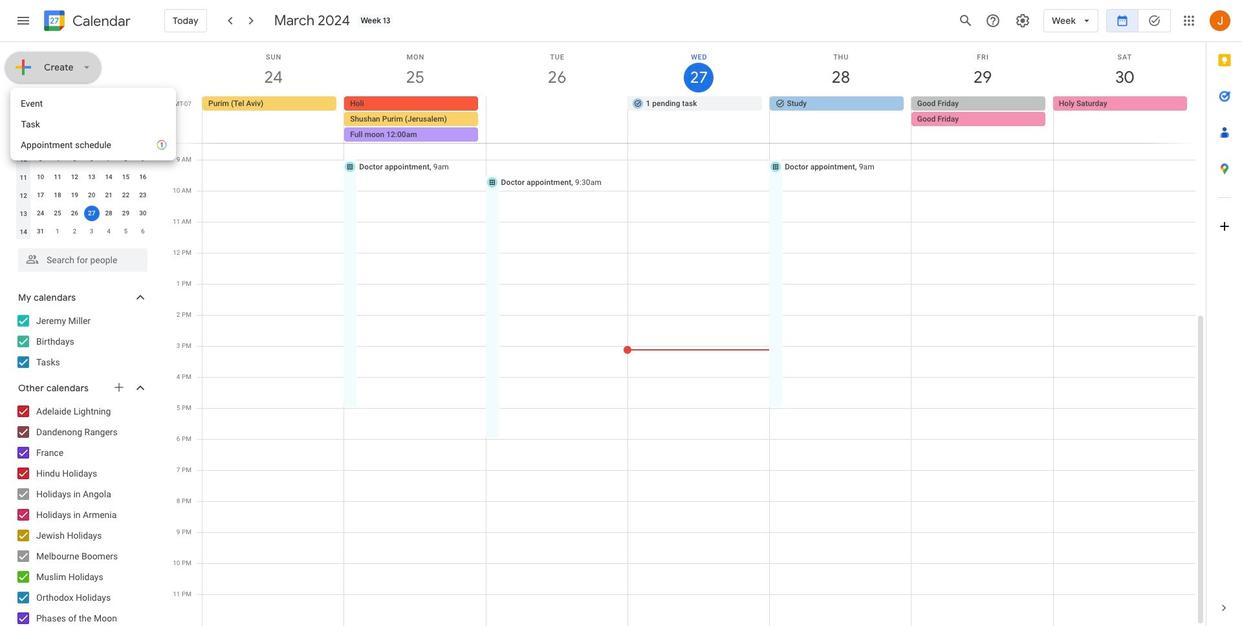 Task type: locate. For each thing, give the bounding box(es) containing it.
heading inside calendar element
[[70, 13, 131, 29]]

february 29 element
[[101, 133, 116, 149]]

row group
[[15, 132, 151, 241]]

grid
[[166, 42, 1206, 626]]

None search field
[[0, 243, 160, 272]]

26 element
[[67, 206, 82, 221]]

21 element
[[101, 188, 116, 203]]

6 element
[[84, 151, 99, 167]]

february 27 element
[[67, 133, 82, 149]]

column header
[[15, 114, 32, 132]]

10 element
[[33, 170, 48, 185]]

calendar element
[[41, 8, 131, 36]]

9 element
[[135, 151, 151, 167]]

other calendars list
[[3, 401, 160, 626]]

heading
[[70, 13, 131, 29]]

april 4 element
[[101, 224, 116, 239]]

5 element
[[67, 151, 82, 167]]

cell
[[344, 96, 486, 143], [486, 96, 628, 143], [911, 96, 1053, 143], [83, 204, 100, 223]]

19 element
[[67, 188, 82, 203]]

april 6 element
[[135, 224, 151, 239]]

april 5 element
[[118, 224, 134, 239]]

february 25 element
[[33, 133, 48, 149]]

20 element
[[84, 188, 99, 203]]

4 element
[[50, 151, 65, 167]]

my calendars list
[[3, 311, 160, 373]]

settings menu image
[[1015, 13, 1031, 28]]

18 element
[[50, 188, 65, 203]]

3 element
[[33, 151, 48, 167]]

tab list
[[1207, 42, 1242, 590]]

main drawer image
[[16, 13, 31, 28]]

row
[[197, 96, 1206, 143], [15, 114, 151, 132], [15, 132, 151, 150], [15, 150, 151, 168], [15, 168, 151, 186], [15, 186, 151, 204], [15, 204, 151, 223], [15, 223, 151, 241]]



Task type: describe. For each thing, give the bounding box(es) containing it.
24 element
[[33, 206, 48, 221]]

14 element
[[101, 170, 116, 185]]

april 1 element
[[50, 224, 65, 239]]

25 element
[[50, 206, 65, 221]]

12 element
[[67, 170, 82, 185]]

row group inside march 2024 grid
[[15, 132, 151, 241]]

29 element
[[118, 206, 134, 221]]

16 element
[[135, 170, 151, 185]]

Search for people text field
[[26, 248, 140, 272]]

11 element
[[50, 170, 65, 185]]

april 3 element
[[84, 224, 99, 239]]

february 28 element
[[84, 133, 99, 149]]

23 element
[[135, 188, 151, 203]]

february 26 element
[[50, 133, 65, 149]]

17 element
[[33, 188, 48, 203]]

8 element
[[118, 151, 134, 167]]

28 element
[[101, 206, 116, 221]]

22 element
[[118, 188, 134, 203]]

15 element
[[118, 170, 134, 185]]

cell inside march 2024 grid
[[83, 204, 100, 223]]

march 2024 grid
[[12, 114, 151, 241]]

30 element
[[135, 206, 151, 221]]

27, today element
[[84, 206, 99, 221]]

column header inside march 2024 grid
[[15, 114, 32, 132]]

13 element
[[84, 170, 99, 185]]

31 element
[[33, 224, 48, 239]]

7 element
[[101, 151, 116, 167]]

add other calendars image
[[113, 381, 126, 394]]

april 2 element
[[67, 224, 82, 239]]



Task type: vqa. For each thing, say whether or not it's contained in the screenshot.
the May 3 element
no



